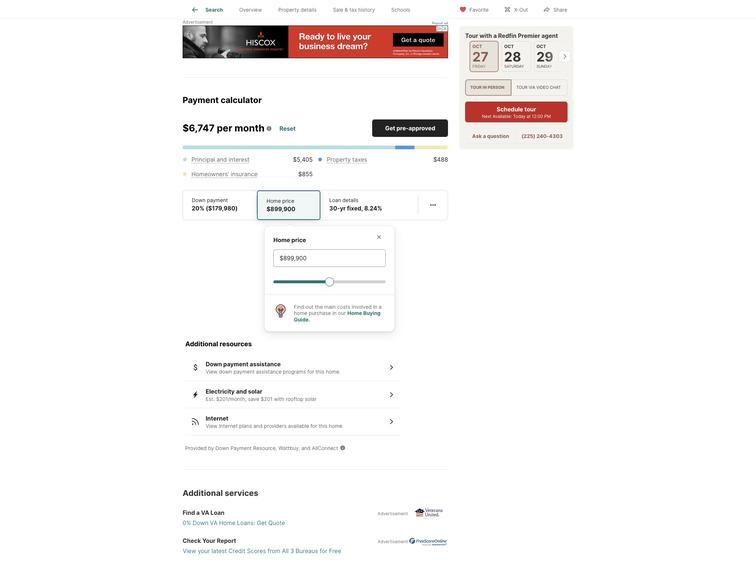 Task type: describe. For each thing, give the bounding box(es) containing it.
chat
[[550, 85, 561, 90]]

pm
[[544, 114, 551, 119]]

report ad button
[[432, 21, 448, 27]]

find a va loan 0% down va home loans: get quote
[[183, 510, 285, 527]]

rooftop
[[286, 396, 304, 403]]

and inside internet view internet plans and providers available for this home
[[254, 423, 263, 430]]

($179,980)
[[206, 205, 238, 212]]

additional for additional services
[[183, 489, 223, 498]]

home for home price
[[273, 237, 290, 244]]

report inside check your report view your latest credit scores from all 3 bureaus for free
[[217, 538, 236, 545]]

search
[[205, 7, 223, 13]]

insurance
[[231, 171, 258, 178]]

home inside find out the main costs involved in a home purchase in our
[[294, 310, 307, 317]]

approved
[[409, 125, 435, 132]]

oct 29 sunday
[[537, 44, 554, 69]]

principal and interest link
[[191, 156, 250, 163]]

oct 28 saturday
[[504, 44, 524, 69]]

loans:
[[237, 520, 255, 527]]

reset
[[280, 125, 296, 133]]

a left the redfin
[[494, 32, 497, 39]]

oct for 28
[[504, 44, 514, 49]]

(225) 240-4303
[[522, 133, 563, 139]]

principal
[[191, 156, 215, 163]]

free
[[329, 548, 341, 555]]

fixed,
[[347, 205, 363, 212]]

est.
[[206, 396, 215, 403]]

list box containing tour in person
[[465, 80, 568, 96]]

schools tab
[[383, 1, 419, 19]]

property details tab
[[270, 1, 325, 19]]

friday
[[473, 64, 486, 69]]

240-
[[537, 133, 549, 139]]

report inside 'button'
[[432, 21, 443, 25]]

view your latest credit scores from all 3 bureaus for free link
[[183, 547, 453, 556]]

taxes
[[352, 156, 367, 163]]

advertisement for check your report view your latest credit scores from all 3 bureaus for free
[[378, 540, 408, 545]]

history
[[358, 7, 375, 13]]

from
[[268, 548, 280, 555]]

tour via video chat
[[516, 85, 561, 90]]

home buying guide. link
[[294, 310, 381, 323]]

overview tab
[[231, 1, 270, 19]]

x-out button
[[498, 2, 534, 17]]

1 vertical spatial assistance
[[256, 369, 282, 375]]

a inside find out the main costs involved in a home purchase in our
[[379, 304, 382, 310]]

additional for additional resources
[[185, 341, 218, 348]]

involved
[[352, 304, 372, 310]]

find for find a va loan 0% down va home loans: get quote
[[183, 510, 195, 517]]

oct for 29
[[537, 44, 546, 49]]

$6,747 per month
[[183, 122, 265, 134]]

home price $899,900
[[267, 198, 295, 213]]

home price
[[273, 237, 306, 244]]

0 vertical spatial assistance
[[250, 361, 281, 368]]

a right 'ask'
[[483, 133, 486, 139]]

homeowners' insurance link
[[191, 171, 258, 178]]

purchase
[[309, 310, 331, 317]]

schools
[[391, 7, 410, 13]]

save
[[248, 396, 259, 403]]

ask a question
[[472, 133, 509, 139]]

schedule
[[497, 106, 523, 113]]

get inside button
[[385, 125, 395, 132]]

per
[[217, 122, 232, 134]]

down inside find a va loan 0% down va home loans: get quote
[[193, 520, 208, 527]]

(225)
[[522, 133, 536, 139]]

x-out
[[514, 6, 528, 13]]

main
[[324, 304, 336, 310]]

next
[[482, 114, 492, 119]]

property details
[[278, 7, 317, 13]]

electricity and solar est. $201/month, save                  $201 with rooftop solar
[[206, 388, 317, 403]]

tour in person
[[470, 85, 505, 90]]

plans
[[239, 423, 252, 430]]

share
[[554, 6, 567, 13]]

advertisement for find a va loan 0% down va home loans: get quote
[[378, 512, 408, 517]]

lightbulb icon element
[[273, 304, 294, 323]]

a inside find a va loan 0% down va home loans: get quote
[[196, 510, 200, 517]]

tour for tour via video chat
[[516, 85, 528, 90]]

credit
[[229, 548, 245, 555]]

your
[[202, 538, 216, 545]]

$5,405
[[293, 156, 313, 163]]

home for home price $899,900
[[267, 198, 281, 204]]

via
[[529, 85, 535, 90]]

0 horizontal spatial in
[[333, 310, 337, 317]]

for inside internet view internet plans and providers available for this home
[[311, 423, 317, 430]]

programs
[[283, 369, 306, 375]]

video
[[537, 85, 549, 90]]

home inside internet view internet plans and providers available for this home
[[329, 423, 342, 430]]

1 vertical spatial internet
[[219, 423, 238, 430]]

redfin
[[498, 32, 517, 39]]

none text field inside home price tooltip
[[280, 254, 380, 263]]

$201/month,
[[216, 396, 247, 403]]

price for home price $899,900
[[282, 198, 294, 204]]

tab list containing search
[[183, 0, 424, 19]]

with inside electricity and solar est. $201/month, save                  $201 with rooftop solar
[[274, 396, 284, 403]]

all
[[282, 548, 289, 555]]

0 vertical spatial internet
[[206, 415, 228, 423]]

0 vertical spatial with
[[480, 32, 492, 39]]

20%
[[192, 205, 205, 212]]

tour for tour with a redfin premier agent
[[465, 32, 478, 39]]

get pre-approved button
[[372, 120, 448, 137]]

allconnect
[[312, 446, 338, 452]]

pre-
[[397, 125, 409, 132]]

home inside find a va loan 0% down va home loans: get quote
[[219, 520, 236, 527]]

property taxes link
[[327, 156, 367, 163]]

payment calculator
[[183, 95, 262, 105]]

principal and interest
[[191, 156, 250, 163]]

and inside electricity and solar est. $201/month, save                  $201 with rooftop solar
[[236, 388, 247, 396]]

down right by
[[215, 446, 229, 452]]

costs
[[337, 304, 350, 310]]

electricity
[[206, 388, 235, 396]]

check your report view your latest credit scores from all 3 bureaus for free
[[183, 538, 341, 555]]

sale
[[333, 7, 343, 13]]

and right wattbuy,
[[301, 446, 311, 452]]

ask
[[472, 133, 482, 139]]

guide.
[[294, 317, 310, 323]]

next image
[[559, 51, 571, 62]]

homeowners'
[[191, 171, 229, 178]]

oct 27 friday
[[473, 44, 489, 69]]



Task type: vqa. For each thing, say whether or not it's contained in the screenshot.
Quote
yes



Task type: locate. For each thing, give the bounding box(es) containing it.
with
[[480, 32, 492, 39], [274, 396, 284, 403]]

1 vertical spatial find
[[183, 510, 195, 517]]

0 horizontal spatial home
[[294, 310, 307, 317]]

details inside 'loan details 30-yr fixed, 8.24%'
[[343, 197, 359, 203]]

view for check
[[183, 548, 196, 555]]

oct down agent
[[537, 44, 546, 49]]

tour with a redfin premier agent
[[465, 32, 558, 39]]

0 horizontal spatial loan
[[211, 510, 225, 517]]

1 vertical spatial home
[[329, 423, 342, 430]]

list box
[[465, 80, 568, 96]]

yr
[[340, 205, 346, 212]]

additional
[[185, 341, 218, 348], [183, 489, 223, 498]]

0 horizontal spatial get
[[257, 520, 267, 527]]

report up latest
[[217, 538, 236, 545]]

lightbulb icon image
[[273, 304, 288, 319]]

0 vertical spatial property
[[278, 7, 299, 13]]

home price tooltip
[[265, 221, 530, 332]]

1 vertical spatial get
[[257, 520, 267, 527]]

details for loan details 30-yr fixed, 8.24%
[[343, 197, 359, 203]]

3 oct from the left
[[537, 44, 546, 49]]

this inside down payment assistance view down payment assistance programs for this home.
[[316, 369, 324, 375]]

2 vertical spatial for
[[320, 548, 327, 555]]

details left sale
[[301, 7, 317, 13]]

a up 'check' at the left bottom of the page
[[196, 510, 200, 517]]

view for down
[[206, 369, 218, 375]]

0 vertical spatial solar
[[248, 388, 262, 396]]

ad
[[444, 21, 448, 25]]

additional up 0%
[[183, 489, 223, 498]]

1 horizontal spatial payment
[[231, 446, 252, 452]]

services
[[225, 489, 258, 498]]

premier
[[518, 32, 540, 39]]

28
[[504, 49, 521, 65]]

home down $899,900
[[273, 237, 290, 244]]

(225) 240-4303 link
[[522, 133, 563, 139]]

report
[[432, 21, 443, 25], [217, 538, 236, 545]]

sale & tax history tab
[[325, 1, 383, 19]]

details
[[301, 7, 317, 13], [343, 197, 359, 203]]

price for home price
[[292, 237, 306, 244]]

0 vertical spatial in
[[483, 85, 487, 90]]

payment inside down payment 20% ($179,980)
[[207, 197, 228, 203]]

tour left via
[[516, 85, 528, 90]]

details up fixed,
[[343, 197, 359, 203]]

Home Price Slider range field
[[273, 277, 386, 286]]

down right 0%
[[193, 520, 208, 527]]

the
[[315, 304, 323, 310]]

get left pre-
[[385, 125, 395, 132]]

for right the programs
[[308, 369, 314, 375]]

1 horizontal spatial oct
[[504, 44, 514, 49]]

oct up friday
[[473, 44, 482, 49]]

property inside property details tab
[[278, 7, 299, 13]]

provided by down payment resource, wattbuy, and allconnect
[[185, 446, 338, 452]]

$201
[[261, 396, 273, 403]]

1 vertical spatial view
[[206, 423, 218, 430]]

additional resources
[[185, 341, 252, 348]]

1 vertical spatial payment
[[223, 361, 248, 368]]

1 vertical spatial price
[[292, 237, 306, 244]]

today
[[513, 114, 526, 119]]

this left home.
[[316, 369, 324, 375]]

internet down est.
[[206, 415, 228, 423]]

home down involved
[[348, 310, 362, 317]]

find left "out" on the left
[[294, 304, 304, 310]]

down inside down payment 20% ($179,980)
[[192, 197, 206, 203]]

None text field
[[280, 254, 380, 263]]

for right available
[[311, 423, 317, 430]]

home for home buying guide.
[[348, 310, 362, 317]]

in left person
[[483, 85, 487, 90]]

for left free
[[320, 548, 327, 555]]

for
[[308, 369, 314, 375], [311, 423, 317, 430], [320, 548, 327, 555]]

wattbuy,
[[279, 446, 300, 452]]

available
[[288, 423, 309, 430]]

1 horizontal spatial with
[[480, 32, 492, 39]]

additional left resources
[[185, 341, 218, 348]]

0 horizontal spatial details
[[301, 7, 317, 13]]

in up buying
[[373, 304, 377, 310]]

oct down the redfin
[[504, 44, 514, 49]]

property for property taxes
[[327, 156, 351, 163]]

1 vertical spatial advertisement
[[378, 512, 408, 517]]

0 vertical spatial advertisement
[[183, 19, 213, 25]]

0 horizontal spatial payment
[[183, 95, 219, 105]]

down up 20%
[[192, 197, 206, 203]]

1 horizontal spatial find
[[294, 304, 304, 310]]

quote
[[268, 520, 285, 527]]

internet left plans
[[219, 423, 238, 430]]

this inside internet view internet plans and providers available for this home
[[319, 423, 327, 430]]

home up guide.
[[294, 310, 307, 317]]

1 horizontal spatial get
[[385, 125, 395, 132]]

0 vertical spatial va
[[201, 510, 209, 517]]

find up 0%
[[183, 510, 195, 517]]

0 vertical spatial home
[[294, 310, 307, 317]]

0 horizontal spatial solar
[[248, 388, 262, 396]]

loan details 30-yr fixed, 8.24%
[[329, 197, 382, 212]]

with right $201
[[274, 396, 284, 403]]

0 vertical spatial additional
[[185, 341, 218, 348]]

&
[[345, 7, 348, 13]]

tour
[[525, 106, 536, 113]]

1 horizontal spatial solar
[[305, 396, 317, 403]]

with up 'oct 27 friday'
[[480, 32, 492, 39]]

calculator
[[221, 95, 262, 105]]

0%
[[183, 520, 191, 527]]

None button
[[470, 41, 499, 72], [502, 41, 531, 72], [534, 41, 563, 72], [470, 41, 499, 72], [502, 41, 531, 72], [534, 41, 563, 72]]

view up by
[[206, 423, 218, 430]]

down payment 20% ($179,980)
[[192, 197, 238, 212]]

loan up 30-
[[329, 197, 341, 203]]

in left "our" on the left bottom
[[333, 310, 337, 317]]

2 vertical spatial in
[[333, 310, 337, 317]]

and up $201/month, at the bottom of the page
[[236, 388, 247, 396]]

sale & tax history
[[333, 7, 375, 13]]

1 vertical spatial report
[[217, 538, 236, 545]]

0 vertical spatial loan
[[329, 197, 341, 203]]

payment for assistance
[[223, 361, 248, 368]]

payment up $6,747
[[183, 95, 219, 105]]

overview
[[239, 7, 262, 13]]

for inside check your report view your latest credit scores from all 3 bureaus for free
[[320, 548, 327, 555]]

down up down
[[206, 361, 222, 368]]

report ad
[[432, 21, 448, 25]]

sunday
[[537, 64, 552, 69]]

view down 'check' at the left bottom of the page
[[183, 548, 196, 555]]

a
[[494, 32, 497, 39], [483, 133, 486, 139], [379, 304, 382, 310], [196, 510, 200, 517]]

va
[[201, 510, 209, 517], [210, 520, 218, 527]]

29
[[537, 49, 554, 65]]

price
[[282, 198, 294, 204], [292, 237, 306, 244]]

1 vertical spatial solar
[[305, 396, 317, 403]]

find out the main costs involved in a home purchase in our
[[294, 304, 382, 317]]

get left quote
[[257, 520, 267, 527]]

home up allconnect
[[329, 423, 342, 430]]

month
[[235, 122, 265, 134]]

0 vertical spatial this
[[316, 369, 324, 375]]

oct inside oct 29 sunday
[[537, 44, 546, 49]]

view left down
[[206, 369, 218, 375]]

details for property details
[[301, 7, 317, 13]]

payment for 20%
[[207, 197, 228, 203]]

property
[[278, 7, 299, 13], [327, 156, 351, 163]]

payment
[[207, 197, 228, 203], [223, 361, 248, 368], [234, 369, 255, 375]]

2 horizontal spatial in
[[483, 85, 487, 90]]

price inside home price $899,900
[[282, 198, 294, 204]]

solar right rooftop
[[305, 396, 317, 403]]

2 vertical spatial payment
[[234, 369, 255, 375]]

0 vertical spatial payment
[[207, 197, 228, 203]]

30-
[[329, 205, 340, 212]]

payment up ($179,980)
[[207, 197, 228, 203]]

down
[[219, 369, 232, 375]]

2 vertical spatial advertisement
[[378, 540, 408, 545]]

view
[[206, 369, 218, 375], [206, 423, 218, 430], [183, 548, 196, 555]]

our
[[338, 310, 346, 317]]

this up allconnect
[[319, 423, 327, 430]]

loan down additional services
[[211, 510, 225, 517]]

1 vertical spatial loan
[[211, 510, 225, 517]]

at
[[527, 114, 531, 119]]

resources
[[220, 341, 252, 348]]

1 vertical spatial for
[[311, 423, 317, 430]]

solar up save at left
[[248, 388, 262, 396]]

1 horizontal spatial va
[[210, 520, 218, 527]]

report left ad
[[432, 21, 443, 25]]

1 vertical spatial this
[[319, 423, 327, 430]]

0 vertical spatial view
[[206, 369, 218, 375]]

home buying guide.
[[294, 310, 381, 323]]

loan inside 'loan details 30-yr fixed, 8.24%'
[[329, 197, 341, 203]]

0 vertical spatial details
[[301, 7, 317, 13]]

reset button
[[279, 122, 296, 135]]

1 vertical spatial with
[[274, 396, 284, 403]]

0 vertical spatial find
[[294, 304, 304, 310]]

share button
[[537, 2, 574, 17]]

additional services
[[183, 489, 258, 498]]

0 horizontal spatial with
[[274, 396, 284, 403]]

payment right down
[[234, 369, 255, 375]]

0 vertical spatial price
[[282, 198, 294, 204]]

for inside down payment assistance view down payment assistance programs for this home.
[[308, 369, 314, 375]]

1 vertical spatial property
[[327, 156, 351, 163]]

find for find out the main costs involved in a home purchase in our
[[294, 304, 304, 310]]

schedule tour next available: today at 12:00 pm
[[482, 106, 551, 119]]

1 vertical spatial details
[[343, 197, 359, 203]]

1 vertical spatial va
[[210, 520, 218, 527]]

1 vertical spatial payment
[[231, 446, 252, 452]]

2 vertical spatial view
[[183, 548, 196, 555]]

assistance
[[250, 361, 281, 368], [256, 369, 282, 375]]

0 vertical spatial payment
[[183, 95, 219, 105]]

home inside home price $899,900
[[267, 198, 281, 204]]

1 vertical spatial additional
[[183, 489, 223, 498]]

price up $899,900
[[282, 198, 294, 204]]

payment up down
[[223, 361, 248, 368]]

1 horizontal spatial in
[[373, 304, 377, 310]]

price down $899,900
[[292, 237, 306, 244]]

price inside home price tooltip
[[292, 237, 306, 244]]

0 vertical spatial for
[[308, 369, 314, 375]]

and right plans
[[254, 423, 263, 430]]

in
[[483, 85, 487, 90], [373, 304, 377, 310], [333, 310, 337, 317]]

27
[[473, 49, 489, 65]]

view inside down payment assistance view down payment assistance programs for this home.
[[206, 369, 218, 375]]

0 horizontal spatial va
[[201, 510, 209, 517]]

and up homeowners' insurance "link"
[[217, 156, 227, 163]]

home up $899,900
[[267, 198, 281, 204]]

1 horizontal spatial property
[[327, 156, 351, 163]]

home left loans: at the left of page
[[219, 520, 236, 527]]

$488
[[434, 156, 448, 163]]

2 oct from the left
[[504, 44, 514, 49]]

4303
[[549, 133, 563, 139]]

1 horizontal spatial home
[[329, 423, 342, 430]]

interest
[[229, 156, 250, 163]]

1 horizontal spatial report
[[432, 21, 443, 25]]

check
[[183, 538, 201, 545]]

loan inside find a va loan 0% down va home loans: get quote
[[211, 510, 225, 517]]

view inside internet view internet plans and providers available for this home
[[206, 423, 218, 430]]

payment down plans
[[231, 446, 252, 452]]

down inside down payment assistance view down payment assistance programs for this home.
[[206, 361, 222, 368]]

tour up 'oct 27 friday'
[[465, 32, 478, 39]]

1 oct from the left
[[473, 44, 482, 49]]

oct inside oct 28 saturday
[[504, 44, 514, 49]]

$855
[[298, 171, 313, 178]]

1 horizontal spatial details
[[343, 197, 359, 203]]

find inside find out the main costs involved in a home purchase in our
[[294, 304, 304, 310]]

out
[[306, 304, 314, 310]]

property for property details
[[278, 7, 299, 13]]

va down additional services
[[201, 510, 209, 517]]

0 horizontal spatial find
[[183, 510, 195, 517]]

available:
[[493, 114, 512, 119]]

view inside check your report view your latest credit scores from all 3 bureaus for free
[[183, 548, 196, 555]]

0 horizontal spatial oct
[[473, 44, 482, 49]]

0 vertical spatial report
[[432, 21, 443, 25]]

tour left person
[[470, 85, 482, 90]]

tour for tour in person
[[470, 85, 482, 90]]

va up your
[[210, 520, 218, 527]]

latest
[[212, 548, 227, 555]]

tab list
[[183, 0, 424, 19]]

get inside find a va loan 0% down va home loans: get quote
[[257, 520, 267, 527]]

ad region
[[183, 26, 448, 58]]

0 horizontal spatial report
[[217, 538, 236, 545]]

1 vertical spatial in
[[373, 304, 377, 310]]

your
[[198, 548, 210, 555]]

find inside find a va loan 0% down va home loans: get quote
[[183, 510, 195, 517]]

resource,
[[253, 446, 277, 452]]

$899,900
[[267, 206, 295, 213]]

home.
[[326, 369, 341, 375]]

home
[[267, 198, 281, 204], [273, 237, 290, 244], [348, 310, 362, 317], [219, 520, 236, 527]]

0 vertical spatial get
[[385, 125, 395, 132]]

0 horizontal spatial property
[[278, 7, 299, 13]]

search link
[[191, 5, 223, 14]]

ask a question link
[[472, 133, 509, 139]]

home inside home buying guide.
[[348, 310, 362, 317]]

1 horizontal spatial loan
[[329, 197, 341, 203]]

oct for 27
[[473, 44, 482, 49]]

oct inside 'oct 27 friday'
[[473, 44, 482, 49]]

a up buying
[[379, 304, 382, 310]]

advertisement
[[183, 19, 213, 25], [378, 512, 408, 517], [378, 540, 408, 545]]

details inside tab
[[301, 7, 317, 13]]

2 horizontal spatial oct
[[537, 44, 546, 49]]



